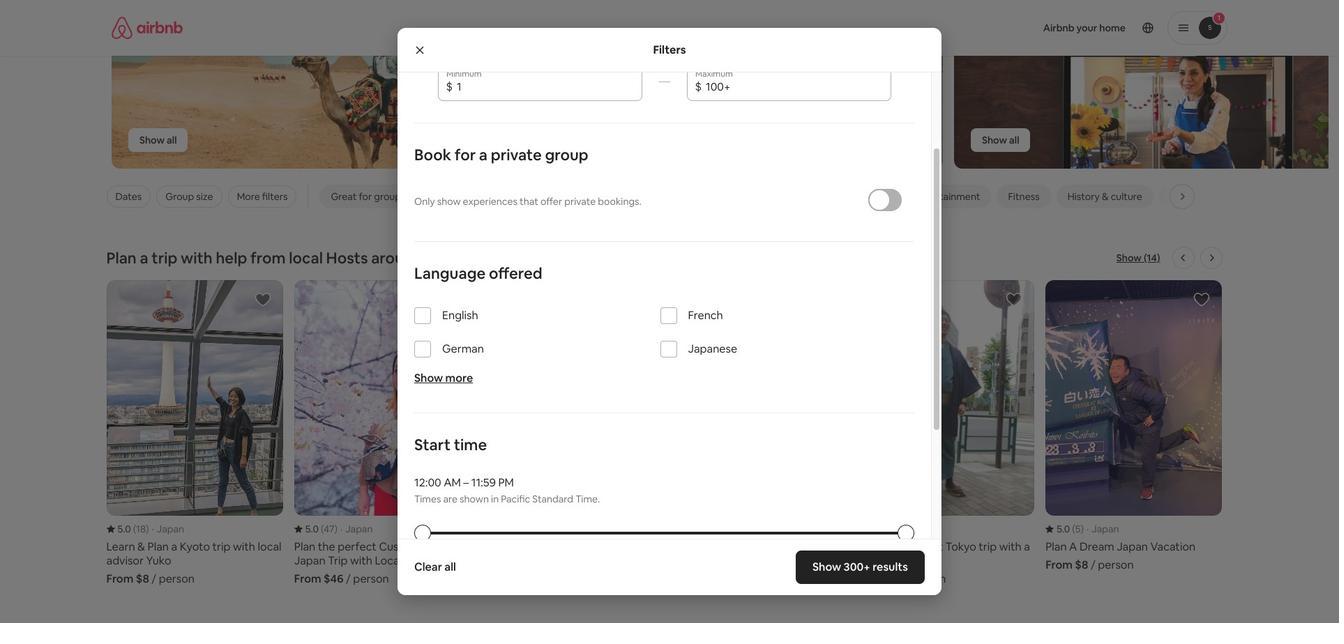 Task type: locate. For each thing, give the bounding box(es) containing it.
$8 for 5
[[1075, 558, 1089, 573]]

( inside plan the perfect customised japan trip with local expert "group"
[[321, 523, 324, 536]]

person inside design a perfect tokyo trip with a tokyo expert group
[[910, 572, 946, 587]]

family friendly element
[[434, 190, 498, 203]]

1 ) from the left
[[146, 523, 149, 536]]

5.0 ( 3 ) inside plan a tour not crowed but cool sites in tokyo local group
[[681, 523, 708, 536]]

1 · from the left
[[152, 523, 154, 536]]

2 rating 5.0 out of 5; 3 reviews image from the left
[[858, 523, 896, 536]]

arts & writing element
[[589, 190, 651, 203]]

· inside plan a dream japan vacation "group"
[[1087, 523, 1089, 536]]

only show experiences that offer private bookings.
[[414, 195, 642, 208]]

· for rating 5.0 out of 5; 47 reviews image
[[340, 523, 343, 536]]

) for rating 5.0 out of 5; 5 reviews image
[[1081, 523, 1084, 536]]

shown
[[460, 493, 489, 506]]

3 japan from the left
[[533, 523, 560, 536]]

from inside plan a dream japan vacation "group"
[[1046, 558, 1073, 573]]

clear all button
[[407, 554, 463, 582]]

from $8 / person inside design a perfect tokyo trip with a tokyo expert group
[[858, 572, 946, 587]]

5.0 ( 3 )
[[681, 523, 708, 536], [869, 523, 896, 536]]

private up only show experiences that offer private bookings.
[[491, 145, 542, 165]]

2 japan from the left
[[346, 523, 373, 536]]

$8 inside plan a dream japan vacation "group"
[[1075, 558, 1089, 573]]

/ inside design a perfect tokyo trip with a tokyo expert group
[[903, 572, 908, 587]]

japanese
[[688, 342, 737, 357]]

show more button
[[414, 371, 473, 391]]

1 horizontal spatial rating 5.0 out of 5; 3 reviews image
[[858, 523, 896, 536]]

1 save this experience image from the left
[[255, 292, 271, 308]]

3 inside plan a tour not crowed but cool sites in tokyo local group
[[700, 523, 705, 536]]

) for rating 5.0 out of 5; 14 reviews image
[[522, 523, 525, 536]]

· japan for rating 5.0 out of 5; 5 reviews image
[[1087, 523, 1120, 536]]

standard
[[533, 493, 574, 506]]

0 horizontal spatial a
[[140, 248, 148, 268]]

1 horizontal spatial save this experience image
[[442, 292, 459, 308]]

5.0 ( 47 )
[[305, 523, 338, 536]]

1 horizontal spatial all
[[445, 560, 456, 575]]

$8 for 18
[[136, 572, 149, 587]]

$8
[[1075, 558, 1089, 573], [136, 572, 149, 587], [887, 572, 901, 587]]

1 horizontal spatial show all link
[[971, 128, 1031, 152]]

japan for rating 5.0 out of 5; 18 reviews image
[[157, 523, 184, 536]]

save this experience image inside design a perfect tokyo trip with a tokyo expert group
[[1006, 292, 1023, 308]]

3 ( from the left
[[509, 523, 512, 536]]

& inside history & culture button
[[1102, 190, 1109, 203]]

6 · japan from the left
[[1087, 523, 1120, 536]]

3 inside design a perfect tokyo trip with a tokyo expert group
[[888, 523, 893, 536]]

2 ( from the left
[[321, 523, 324, 536]]

· inside design a perfect tokyo trip with a tokyo expert group
[[899, 523, 901, 536]]

2 & from the left
[[1102, 190, 1109, 203]]

0 horizontal spatial from $8 / person
[[106, 572, 195, 587]]

all for 1st 'show all' link from right
[[1010, 134, 1020, 147]]

for inside great for groups button
[[359, 190, 372, 203]]

5.0 for plan a tour not crowed but cool sites in tokyo local group
[[681, 523, 695, 536]]

2 horizontal spatial save this experience image
[[1006, 292, 1023, 308]]

save this experience image inside plan the perfect customised japan trip with local expert "group"
[[442, 292, 459, 308]]

2 save this experience image from the left
[[442, 292, 459, 308]]

/ for 5.0 ( 47 )
[[346, 572, 351, 587]]

person inside plan a dream japan vacation "group"
[[1098, 558, 1134, 573]]

) inside plan the perfect customised japan trip with local expert "group"
[[335, 523, 338, 536]]

profile element
[[791, 0, 1228, 56]]

show for show 300+ results link
[[813, 560, 842, 575]]

1 3 from the left
[[700, 523, 705, 536]]

( for plan a tour not crowed but cool sites in tokyo local group
[[697, 523, 700, 536]]

drinks button
[[848, 185, 899, 209]]

rating 5.0 out of 5; 3 reviews image inside plan a tour not crowed but cool sites in tokyo local group
[[670, 523, 708, 536]]

&
[[611, 190, 617, 203], [1102, 190, 1109, 203]]

3 · japan from the left
[[528, 523, 560, 536]]

2 5.0 ( 3 ) from the left
[[869, 523, 896, 536]]

0 horizontal spatial &
[[611, 190, 617, 203]]

5 5.0 from the left
[[869, 523, 883, 536]]

5.0 inside plan a tour not crowed but cool sites in tokyo local group
[[681, 523, 695, 536]]

/ for 5.0 ( 5 )
[[1091, 558, 1096, 573]]

1 horizontal spatial $
[[695, 80, 702, 94]]

$ text field
[[706, 80, 883, 94]]

5.0 for create a customized guide book of tokyo with a local guide group
[[493, 523, 507, 536]]

5 ( from the left
[[885, 523, 888, 536]]

show for show (14) link
[[1117, 252, 1142, 264]]

· japan inside design a perfect tokyo trip with a tokyo expert group
[[899, 523, 932, 536]]

help
[[216, 248, 247, 268]]

5 · japan from the left
[[899, 523, 932, 536]]

$
[[446, 80, 453, 94], [695, 80, 702, 94]]

0 horizontal spatial show all
[[140, 134, 177, 147]]

show
[[437, 195, 461, 208]]

0 vertical spatial a
[[479, 145, 488, 165]]

( inside create a customized guide book of tokyo with a local guide group
[[509, 523, 512, 536]]

) inside plan a tour not crowed but cool sites in tokyo local group
[[705, 523, 708, 536]]

3 ) from the left
[[522, 523, 525, 536]]

2 show all from the left
[[982, 134, 1020, 147]]

)
[[146, 523, 149, 536], [335, 523, 338, 536], [522, 523, 525, 536], [705, 523, 708, 536], [893, 523, 896, 536], [1081, 523, 1084, 536]]

all inside button
[[445, 560, 456, 575]]

0 horizontal spatial for
[[359, 190, 372, 203]]

1 vertical spatial for
[[359, 190, 372, 203]]

japan
[[157, 523, 184, 536], [346, 523, 373, 536], [533, 523, 560, 536], [716, 523, 744, 536], [904, 523, 932, 536], [1092, 523, 1120, 536]]

0 horizontal spatial rating 5.0 out of 5; 3 reviews image
[[670, 523, 708, 536]]

· japan inside plan the perfect customised japan trip with local expert "group"
[[340, 523, 373, 536]]

0 horizontal spatial 5.0 ( 3 )
[[681, 523, 708, 536]]

/ for 5.0 ( 3 )
[[903, 572, 908, 587]]

more filters
[[237, 190, 288, 203]]

japan inside learn & plan a kyoto trip with local advisor yuko group
[[157, 523, 184, 536]]

for right the great
[[359, 190, 372, 203]]

world
[[454, 248, 495, 268]]

person for 5.0 ( 47 )
[[353, 572, 389, 587]]

4 · japan from the left
[[711, 523, 744, 536]]

1 horizontal spatial 5.0 ( 3 )
[[869, 523, 896, 536]]

trip
[[152, 248, 177, 268]]

5 · from the left
[[899, 523, 901, 536]]

1 horizontal spatial $8
[[887, 572, 901, 587]]

5.0 inside plan a dream japan vacation "group"
[[1057, 523, 1070, 536]]

3 save this experience image from the left
[[1006, 292, 1023, 308]]

0 horizontal spatial all
[[167, 134, 177, 147]]

start
[[414, 435, 451, 455]]

a left 'trip'
[[140, 248, 148, 268]]

japan inside plan a tour not crowed but cool sites in tokyo local group
[[716, 523, 744, 536]]

offered
[[489, 264, 543, 283]]

& inside arts & writing button
[[611, 190, 617, 203]]

·
[[152, 523, 154, 536], [340, 523, 343, 536], [528, 523, 530, 536], [711, 523, 713, 536], [899, 523, 901, 536], [1087, 523, 1089, 536]]

0 horizontal spatial private
[[491, 145, 542, 165]]

2 $ from the left
[[695, 80, 702, 94]]

rating 5.0 out of 5; 14 reviews image
[[482, 523, 525, 536]]

$8 inside design a perfect tokyo trip with a tokyo expert group
[[887, 572, 901, 587]]

language
[[414, 264, 486, 283]]

1 · japan from the left
[[152, 523, 184, 536]]

None range field
[[414, 532, 915, 535], [414, 532, 915, 535], [414, 532, 915, 535], [414, 532, 915, 535]]

3 for plan a tour not crowed but cool sites in tokyo local group
[[700, 523, 705, 536]]

$ for $ text box
[[695, 80, 702, 94]]

learn & plan a kyoto trip with local advisor yuko group
[[106, 280, 283, 587]]

0 horizontal spatial 3
[[700, 523, 705, 536]]

from $8 / person for 5.0 ( 3 )
[[858, 572, 946, 587]]

more filters button
[[228, 186, 297, 208]]

300+
[[844, 560, 871, 575]]

(
[[133, 523, 136, 536], [321, 523, 324, 536], [509, 523, 512, 536], [697, 523, 700, 536], [885, 523, 888, 536], [1073, 523, 1076, 536]]

from $8 / person inside learn & plan a kyoto trip with local advisor yuko group
[[106, 572, 195, 587]]

show all link
[[128, 128, 188, 152], [971, 128, 1031, 152]]

· for the rating 5.0 out of 5; 3 reviews 'image' inside plan a tour not crowed but cool sites in tokyo local group
[[711, 523, 713, 536]]

show
[[140, 134, 165, 147], [982, 134, 1008, 147], [1117, 252, 1142, 264], [414, 371, 443, 386], [813, 560, 842, 575]]

japan inside design a perfect tokyo trip with a tokyo expert group
[[904, 523, 932, 536]]

japan for rating 5.0 out of 5; 47 reviews image
[[346, 523, 373, 536]]

that
[[520, 195, 539, 208]]

2 · japan from the left
[[340, 523, 373, 536]]

0 horizontal spatial show all link
[[128, 128, 188, 152]]

5.0 inside design a perfect tokyo trip with a tokyo expert group
[[869, 523, 883, 536]]

history
[[1068, 190, 1100, 203]]

/ inside plan the perfect customised japan trip with local expert "group"
[[346, 572, 351, 587]]

groups
[[374, 190, 406, 203]]

3 · from the left
[[528, 523, 530, 536]]

from for 5.0 ( 47 )
[[294, 572, 321, 587]]

show all for 2nd 'show all' link from the right
[[140, 134, 177, 147]]

$8 inside learn & plan a kyoto trip with local advisor yuko group
[[136, 572, 149, 587]]

from $8 / person
[[1046, 558, 1134, 573], [106, 572, 195, 587], [858, 572, 946, 587]]

for right book
[[455, 145, 476, 165]]

japan inside create a customized guide book of tokyo with a local guide group
[[533, 523, 560, 536]]

· inside plan a tour not crowed but cool sites in tokyo local group
[[711, 523, 713, 536]]

more
[[446, 371, 473, 386]]

4 5.0 from the left
[[681, 523, 695, 536]]

from inside design a perfect tokyo trip with a tokyo expert group
[[858, 572, 885, 587]]

5.0 ( 3 ) inside design a perfect tokyo trip with a tokyo expert group
[[869, 523, 896, 536]]

) inside design a perfect tokyo trip with a tokyo expert group
[[893, 523, 896, 536]]

· japan inside create a customized guide book of tokyo with a local guide group
[[528, 523, 560, 536]]

4 japan from the left
[[716, 523, 744, 536]]

show all
[[140, 134, 177, 147], [982, 134, 1020, 147]]

1 & from the left
[[611, 190, 617, 203]]

/ inside learn & plan a kyoto trip with local advisor yuko group
[[152, 572, 156, 587]]

person for 5.0 ( 18 )
[[159, 572, 195, 587]]

language offered group
[[414, 264, 915, 391]]

2 5.0 from the left
[[305, 523, 319, 536]]

· inside learn & plan a kyoto trip with local advisor yuko group
[[152, 523, 154, 536]]

a up friendly
[[479, 145, 488, 165]]

/ inside plan a dream japan vacation "group"
[[1091, 558, 1096, 573]]

· japan for rating 5.0 out of 5; 14 reviews image
[[528, 523, 560, 536]]

1 5.0 ( 3 ) from the left
[[681, 523, 708, 536]]

japan for the rating 5.0 out of 5; 3 reviews 'image' in the design a perfect tokyo trip with a tokyo expert group
[[904, 523, 932, 536]]

5.0 for design a perfect tokyo trip with a tokyo expert group
[[869, 523, 883, 536]]

& for arts
[[611, 190, 617, 203]]

4 ) from the left
[[705, 523, 708, 536]]

private right offer
[[565, 195, 596, 208]]

6 ( from the left
[[1073, 523, 1076, 536]]

private
[[491, 145, 542, 165], [565, 195, 596, 208]]

save this experience image for 5.0 ( 18 )
[[255, 292, 271, 308]]

hosts
[[326, 248, 368, 268]]

( inside plan a tour not crowed but cool sites in tokyo local group
[[697, 523, 700, 536]]

) inside create a customized guide book of tokyo with a local guide group
[[522, 523, 525, 536]]

5.0 for plan a dream japan vacation "group" at the right of the page
[[1057, 523, 1070, 536]]

person inside plan the perfect customised japan trip with local expert "group"
[[353, 572, 389, 587]]

0 horizontal spatial $8
[[136, 572, 149, 587]]

from inside learn & plan a kyoto trip with local advisor yuko group
[[106, 572, 133, 587]]

( inside learn & plan a kyoto trip with local advisor yuko group
[[133, 523, 136, 536]]

5.0 inside learn & plan a kyoto trip with local advisor yuko group
[[118, 523, 131, 536]]

for inside book for a private group group
[[455, 145, 476, 165]]

5.0 for learn & plan a kyoto trip with local advisor yuko group on the left of page
[[118, 523, 131, 536]]

history & culture element
[[1068, 190, 1143, 203]]

) inside learn & plan a kyoto trip with local advisor yuko group
[[146, 523, 149, 536]]

2 ) from the left
[[335, 523, 338, 536]]

$ text field
[[457, 80, 634, 94]]

2 horizontal spatial all
[[1010, 134, 1020, 147]]

4 ( from the left
[[697, 523, 700, 536]]

writing
[[620, 190, 651, 203]]

great for groups button
[[320, 185, 417, 209]]

$8 down 18
[[136, 572, 149, 587]]

2 · from the left
[[340, 523, 343, 536]]

from inside plan the perfect customised japan trip with local expert "group"
[[294, 572, 321, 587]]

am
[[444, 476, 461, 490]]

rating 5.0 out of 5; 3 reviews image inside design a perfect tokyo trip with a tokyo expert group
[[858, 523, 896, 536]]

5.0 ( 3 ) for the rating 5.0 out of 5; 3 reviews 'image' in the design a perfect tokyo trip with a tokyo expert group
[[869, 523, 896, 536]]

1 horizontal spatial 3
[[888, 523, 893, 536]]

1 5.0 from the left
[[118, 523, 131, 536]]

5.0
[[118, 523, 131, 536], [305, 523, 319, 536], [493, 523, 507, 536], [681, 523, 695, 536], [869, 523, 883, 536], [1057, 523, 1070, 536]]

rating 5.0 out of 5; 3 reviews image for design a perfect tokyo trip with a tokyo expert group
[[858, 523, 896, 536]]

· japan for rating 5.0 out of 5; 18 reviews image
[[152, 523, 184, 536]]

6 · from the left
[[1087, 523, 1089, 536]]

· japan for the rating 5.0 out of 5; 3 reviews 'image' in the design a perfect tokyo trip with a tokyo expert group
[[899, 523, 932, 536]]

more filters dialog
[[398, 0, 942, 596]]

$8 down the 5
[[1075, 558, 1089, 573]]

2 horizontal spatial from $8 / person
[[1046, 558, 1134, 573]]

· japan
[[152, 523, 184, 536], [340, 523, 373, 536], [528, 523, 560, 536], [711, 523, 744, 536], [899, 523, 932, 536], [1087, 523, 1120, 536]]

a
[[479, 145, 488, 165], [140, 248, 148, 268]]

all for 2nd 'show all' link from the right
[[167, 134, 177, 147]]

1 $ from the left
[[446, 80, 453, 94]]

great for groups element
[[331, 190, 406, 203]]

rating 5.0 out of 5; 3 reviews image
[[670, 523, 708, 536], [858, 523, 896, 536]]

& right 'arts'
[[611, 190, 617, 203]]

all
[[167, 134, 177, 147], [1010, 134, 1020, 147], [445, 560, 456, 575]]

for
[[455, 145, 476, 165], [359, 190, 372, 203]]

5 japan from the left
[[904, 523, 932, 536]]

0 horizontal spatial $
[[446, 80, 453, 94]]

1 vertical spatial private
[[565, 195, 596, 208]]

· japan inside plan a dream japan vacation "group"
[[1087, 523, 1120, 536]]

/
[[1091, 558, 1096, 573], [152, 572, 156, 587], [346, 572, 351, 587], [903, 572, 908, 587]]

local
[[289, 248, 323, 268]]

book for a private group group
[[414, 145, 915, 220]]

fitness button
[[997, 185, 1051, 209]]

( inside plan a dream japan vacation "group"
[[1073, 523, 1076, 536]]

from
[[1046, 558, 1073, 573], [106, 572, 133, 587], [294, 572, 321, 587], [858, 572, 885, 587]]

· inside create a customized guide book of tokyo with a local guide group
[[528, 523, 530, 536]]

book for a private group
[[414, 145, 589, 165]]

3
[[700, 523, 705, 536], [888, 523, 893, 536]]

from $8 / person inside plan a dream japan vacation "group"
[[1046, 558, 1134, 573]]

create a customized guide book of tokyo with a local guide group
[[482, 280, 659, 587]]

for for great
[[359, 190, 372, 203]]

show (14)
[[1117, 252, 1161, 264]]

1 horizontal spatial &
[[1102, 190, 1109, 203]]

1 ( from the left
[[133, 523, 136, 536]]

5.0 inside create a customized guide book of tokyo with a local guide group
[[493, 523, 507, 536]]

1 horizontal spatial for
[[455, 145, 476, 165]]

6 5.0 from the left
[[1057, 523, 1070, 536]]

0 horizontal spatial save this experience image
[[255, 292, 271, 308]]

1 show all from the left
[[140, 134, 177, 147]]

$46
[[324, 572, 344, 587]]

6 ) from the left
[[1081, 523, 1084, 536]]

$8 right 300+ at the right bottom of the page
[[887, 572, 901, 587]]

1 horizontal spatial show all
[[982, 134, 1020, 147]]

entertainment element
[[916, 190, 981, 203]]

1 rating 5.0 out of 5; 3 reviews image from the left
[[670, 523, 708, 536]]

$8 for 3
[[887, 572, 901, 587]]

· japan inside learn & plan a kyoto trip with local advisor yuko group
[[152, 523, 184, 536]]

& for history
[[1102, 190, 1109, 203]]

6 japan from the left
[[1092, 523, 1120, 536]]

0 vertical spatial for
[[455, 145, 476, 165]]

) inside plan a dream japan vacation "group"
[[1081, 523, 1084, 536]]

2 horizontal spatial $8
[[1075, 558, 1089, 573]]

save this experience image
[[255, 292, 271, 308], [442, 292, 459, 308], [1006, 292, 1023, 308]]

3 5.0 from the left
[[493, 523, 507, 536]]

· japan inside plan a tour not crowed but cool sites in tokyo local group
[[711, 523, 744, 536]]

· inside plan the perfect customised japan trip with local expert "group"
[[340, 523, 343, 536]]

arts & writing button
[[578, 185, 662, 209]]

2 3 from the left
[[888, 523, 893, 536]]

5 ) from the left
[[893, 523, 896, 536]]

( inside design a perfect tokyo trip with a tokyo expert group
[[885, 523, 888, 536]]

new this week group
[[0, 0, 1340, 170]]

1 horizontal spatial a
[[479, 145, 488, 165]]

1 japan from the left
[[157, 523, 184, 536]]

4 · from the left
[[711, 523, 713, 536]]

person
[[1098, 558, 1134, 573], [159, 572, 195, 587], [353, 572, 389, 587], [910, 572, 946, 587]]

/ for 5.0 ( 18 )
[[152, 572, 156, 587]]

time.
[[576, 493, 600, 506]]

1 horizontal spatial from $8 / person
[[858, 572, 946, 587]]

& left the culture
[[1102, 190, 1109, 203]]

person inside learn & plan a kyoto trip with local advisor yuko group
[[159, 572, 195, 587]]

5.0 inside plan the perfect customised japan trip with local expert "group"
[[305, 523, 319, 536]]



Task type: vqa. For each thing, say whether or not it's contained in the screenshot.
Plan the perfect Customised Japan Trip with Local Expert group JAPAN
yes



Task type: describe. For each thing, give the bounding box(es) containing it.
5.0 ( 3 ) for the rating 5.0 out of 5; 3 reviews 'image' inside plan a tour not crowed but cool sites in tokyo local group
[[681, 523, 708, 536]]

in
[[491, 493, 499, 506]]

pm
[[498, 476, 514, 490]]

save this experience image for 5.0 ( 47 )
[[442, 292, 459, 308]]

from $46 / person
[[294, 572, 389, 587]]

french
[[688, 308, 723, 323]]

history & culture
[[1068, 190, 1143, 203]]

( for learn & plan a kyoto trip with local advisor yuko group on the left of page
[[133, 523, 136, 536]]

( for create a customized guide book of tokyo with a local guide group
[[509, 523, 512, 536]]

are
[[443, 493, 458, 506]]

entertainment
[[916, 190, 981, 203]]

the
[[426, 248, 450, 268]]

magic
[[1171, 190, 1198, 203]]

from for 5.0 ( 5 )
[[1046, 558, 1073, 573]]

(14)
[[1144, 252, 1161, 264]]

culture
[[1111, 190, 1143, 203]]

–
[[463, 476, 469, 490]]

only
[[414, 195, 435, 208]]

arts & writing
[[589, 190, 651, 203]]

· for rating 5.0 out of 5; 18 reviews image
[[152, 523, 154, 536]]

magic element
[[1171, 190, 1198, 203]]

clear all
[[414, 560, 456, 575]]

animals
[[526, 190, 561, 203]]

magic button
[[1159, 185, 1209, 209]]

12:00
[[414, 476, 441, 490]]

show more
[[414, 371, 473, 386]]

times
[[414, 493, 441, 506]]

1 vertical spatial a
[[140, 248, 148, 268]]

show for 2nd 'show all' link from the right
[[140, 134, 165, 147]]

47
[[324, 523, 335, 536]]

1 horizontal spatial private
[[565, 195, 596, 208]]

great
[[331, 190, 357, 203]]

0 vertical spatial private
[[491, 145, 542, 165]]

show all for 1st 'show all' link from right
[[982, 134, 1020, 147]]

· japan for rating 5.0 out of 5; 47 reviews image
[[340, 523, 373, 536]]

japan for rating 5.0 out of 5; 14 reviews image
[[533, 523, 560, 536]]

rating 5.0 out of 5; 3 reviews image for plan a tour not crowed but cool sites in tokyo local group
[[670, 523, 708, 536]]

person for 5.0 ( 3 )
[[910, 572, 946, 587]]

around
[[371, 248, 423, 268]]

english
[[442, 308, 478, 323]]

( for design a perfect tokyo trip with a tokyo expert group
[[885, 523, 888, 536]]

) for the rating 5.0 out of 5; 3 reviews 'image' inside plan a tour not crowed but cool sites in tokyo local group
[[705, 523, 708, 536]]

save this experience image for 5.0 ( 3 )
[[1006, 292, 1023, 308]]

5
[[1076, 523, 1081, 536]]

drinks element
[[859, 190, 888, 203]]

drinks
[[859, 190, 888, 203]]

group
[[545, 145, 589, 165]]

fitness
[[1008, 190, 1040, 203]]

5.0 ( 18 )
[[118, 523, 149, 536]]

show 300+ results
[[813, 560, 908, 575]]

history & culture button
[[1057, 185, 1154, 209]]

for for book
[[455, 145, 476, 165]]

all for clear all button
[[445, 560, 456, 575]]

12:00 am – 11:59 pm times are shown in pacific standard time.
[[414, 476, 600, 506]]

rating 5.0 out of 5; 18 reviews image
[[106, 523, 149, 536]]

show (14) link
[[1117, 251, 1161, 265]]

results
[[873, 560, 908, 575]]

from
[[250, 248, 286, 268]]

show for 1st 'show all' link from right
[[982, 134, 1008, 147]]

2 show all link from the left
[[971, 128, 1031, 152]]

time
[[454, 435, 487, 455]]

· for rating 5.0 out of 5; 14 reviews image
[[528, 523, 530, 536]]

plan a trip with help from local hosts around the world
[[106, 248, 495, 268]]

japan for rating 5.0 out of 5; 5 reviews image
[[1092, 523, 1120, 536]]

fitness element
[[1008, 190, 1040, 203]]

14
[[512, 523, 522, 536]]

from $8 / person for 5.0 ( 18 )
[[106, 572, 195, 587]]

language offered
[[414, 264, 543, 283]]

11:59
[[472, 476, 496, 490]]

from $8 / person for 5.0 ( 5 )
[[1046, 558, 1134, 573]]

experiences
[[463, 195, 518, 208]]

with
[[181, 248, 213, 268]]

a inside group
[[479, 145, 488, 165]]

filters
[[653, 42, 686, 57]]

plan a tour not crowed but cool sites in tokyo local group
[[670, 280, 847, 587]]

5.0 ( 5 )
[[1057, 523, 1084, 536]]

( for plan a dream japan vacation "group" at the right of the page
[[1073, 523, 1076, 536]]

show 300+ results link
[[796, 551, 925, 585]]

show inside button
[[414, 371, 443, 386]]

family friendly
[[434, 190, 498, 203]]

family friendly button
[[422, 185, 509, 209]]

$ for $ text field
[[446, 80, 453, 94]]

entertainment button
[[904, 185, 992, 209]]

start time group
[[414, 435, 915, 567]]

clear
[[414, 560, 442, 575]]

plan a dream japan vacation group
[[1046, 280, 1223, 573]]

pacific
[[501, 493, 530, 506]]

filters
[[262, 190, 288, 203]]

design a perfect tokyo trip with a tokyo expert group
[[858, 280, 1035, 587]]

plan the perfect customised japan trip with local expert group
[[294, 280, 471, 587]]

· japan for the rating 5.0 out of 5; 3 reviews 'image' inside plan a tour not crowed but cool sites in tokyo local group
[[711, 523, 744, 536]]

save this experience image
[[1194, 292, 1211, 308]]

rating 5.0 out of 5; 5 reviews image
[[1046, 523, 1084, 536]]

1 show all link from the left
[[128, 128, 188, 152]]

japan for the rating 5.0 out of 5; 3 reviews 'image' inside plan a tour not crowed but cool sites in tokyo local group
[[716, 523, 744, 536]]

5.0 for plan the perfect customised japan trip with local expert "group"
[[305, 523, 319, 536]]

from for 5.0 ( 18 )
[[106, 572, 133, 587]]

book
[[414, 145, 451, 165]]

more
[[237, 190, 260, 203]]

) for rating 5.0 out of 5; 18 reviews image
[[146, 523, 149, 536]]

great for groups
[[331, 190, 406, 203]]

family
[[434, 190, 462, 203]]

animals button
[[515, 185, 573, 209]]

start time
[[414, 435, 487, 455]]

animals element
[[526, 190, 561, 203]]

from for 5.0 ( 3 )
[[858, 572, 885, 587]]

plan
[[106, 248, 137, 268]]

friendly
[[464, 190, 498, 203]]

bookings.
[[598, 195, 642, 208]]

· for rating 5.0 out of 5; 5 reviews image
[[1087, 523, 1089, 536]]

18
[[136, 523, 146, 536]]

3 for design a perfect tokyo trip with a tokyo expert group
[[888, 523, 893, 536]]

( for plan the perfect customised japan trip with local expert "group"
[[321, 523, 324, 536]]

) for the rating 5.0 out of 5; 3 reviews 'image' in the design a perfect tokyo trip with a tokyo expert group
[[893, 523, 896, 536]]

german
[[442, 342, 484, 357]]

arts
[[589, 190, 609, 203]]

offer
[[541, 195, 562, 208]]

rating 5.0 out of 5; 47 reviews image
[[294, 523, 338, 536]]

5.0 ( 14 )
[[493, 523, 525, 536]]

person for 5.0 ( 5 )
[[1098, 558, 1134, 573]]

· for the rating 5.0 out of 5; 3 reviews 'image' in the design a perfect tokyo trip with a tokyo expert group
[[899, 523, 901, 536]]

) for rating 5.0 out of 5; 47 reviews image
[[335, 523, 338, 536]]



